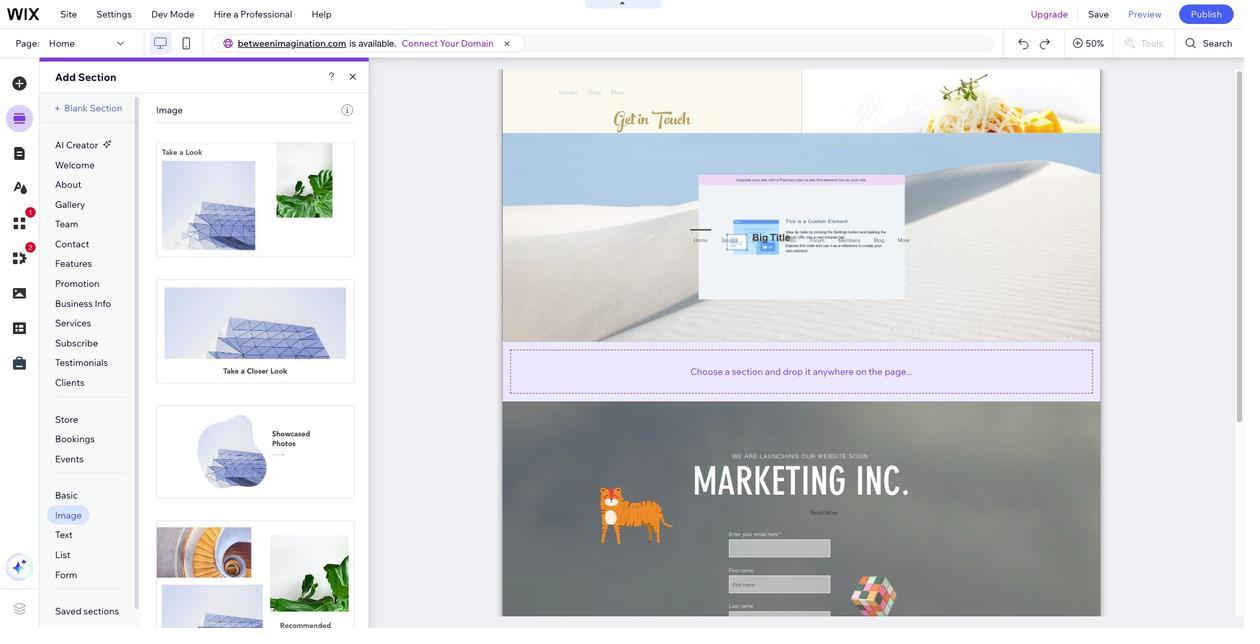 Task type: describe. For each thing, give the bounding box(es) containing it.
save
[[1089, 8, 1110, 20]]

list
[[55, 550, 70, 561]]

a for section
[[725, 366, 730, 378]]

hire a professional
[[214, 8, 292, 20]]

bookings
[[55, 434, 95, 445]]

help
[[312, 8, 332, 20]]

search button
[[1176, 29, 1245, 58]]

mode
[[170, 8, 195, 20]]

services
[[55, 318, 91, 330]]

drop
[[783, 366, 804, 378]]

connect
[[402, 38, 438, 49]]

site
[[60, 8, 77, 20]]

available.
[[359, 38, 397, 49]]

preview
[[1129, 8, 1162, 20]]

tools
[[1142, 38, 1164, 49]]

0 horizontal spatial image
[[55, 510, 82, 522]]

blank section
[[64, 102, 122, 114]]

promotion
[[55, 278, 100, 290]]

business info
[[55, 298, 111, 310]]

blank
[[64, 102, 88, 114]]

1 button
[[6, 207, 36, 237]]

publish button
[[1180, 5, 1234, 24]]

business
[[55, 298, 93, 310]]

and
[[765, 366, 781, 378]]

betweenimagination.com
[[238, 38, 347, 49]]

ai
[[55, 139, 64, 151]]

tools button
[[1114, 29, 1176, 58]]

form
[[55, 570, 77, 581]]

info
[[95, 298, 111, 310]]

team
[[55, 219, 78, 230]]

add section
[[55, 71, 116, 84]]

anywhere
[[813, 366, 854, 378]]

1
[[28, 209, 32, 217]]

hire
[[214, 8, 232, 20]]

is available. connect your domain
[[350, 38, 494, 49]]

creator
[[66, 139, 98, 151]]

ai creator
[[55, 139, 98, 151]]

text
[[55, 530, 73, 542]]

50%
[[1087, 38, 1105, 49]]

sections
[[84, 606, 119, 618]]

search
[[1204, 38, 1233, 49]]

your
[[440, 38, 459, 49]]

store
[[55, 414, 78, 426]]



Task type: vqa. For each thing, say whether or not it's contained in the screenshot.
Forms
no



Task type: locate. For each thing, give the bounding box(es) containing it.
1 vertical spatial a
[[725, 366, 730, 378]]

events
[[55, 454, 84, 465]]

gallery
[[55, 199, 85, 211]]

1 horizontal spatial image
[[156, 104, 183, 116]]

testimonials
[[55, 357, 108, 369]]

page...
[[885, 366, 913, 378]]

clients
[[55, 377, 85, 389]]

section
[[78, 71, 116, 84], [90, 102, 122, 114]]

choose a section and drop it anywhere on the page...
[[691, 366, 913, 378]]

settings
[[96, 8, 132, 20]]

features
[[55, 258, 92, 270]]

on
[[856, 366, 867, 378]]

save button
[[1079, 0, 1119, 29]]

basic
[[55, 490, 78, 502]]

section up blank section
[[78, 71, 116, 84]]

0 vertical spatial a
[[234, 8, 239, 20]]

a right hire at the top
[[234, 8, 239, 20]]

subscribe
[[55, 338, 98, 349]]

upgrade
[[1032, 8, 1069, 20]]

home
[[49, 38, 75, 49]]

50% button
[[1066, 29, 1114, 58]]

section
[[732, 366, 763, 378]]

a
[[234, 8, 239, 20], [725, 366, 730, 378]]

section for add section
[[78, 71, 116, 84]]

2 button
[[6, 242, 36, 272]]

about
[[55, 179, 81, 191]]

choose
[[691, 366, 723, 378]]

1 horizontal spatial a
[[725, 366, 730, 378]]

domain
[[461, 38, 494, 49]]

section for blank section
[[90, 102, 122, 114]]

section right blank
[[90, 102, 122, 114]]

the
[[869, 366, 883, 378]]

saved
[[55, 606, 81, 618]]

0 vertical spatial section
[[78, 71, 116, 84]]

a for professional
[[234, 8, 239, 20]]

welcome
[[55, 159, 95, 171]]

2
[[28, 244, 32, 252]]

is
[[350, 38, 356, 49]]

0 vertical spatial image
[[156, 104, 183, 116]]

professional
[[241, 8, 292, 20]]

1 vertical spatial image
[[55, 510, 82, 522]]

add
[[55, 71, 76, 84]]

saved sections
[[55, 606, 119, 618]]

it
[[806, 366, 811, 378]]

a left section
[[725, 366, 730, 378]]

1 vertical spatial section
[[90, 102, 122, 114]]

contact
[[55, 239, 89, 250]]

preview button
[[1119, 0, 1172, 29]]

image
[[156, 104, 183, 116], [55, 510, 82, 522]]

0 horizontal spatial a
[[234, 8, 239, 20]]

dev
[[151, 8, 168, 20]]

dev mode
[[151, 8, 195, 20]]

publish
[[1192, 8, 1223, 20]]



